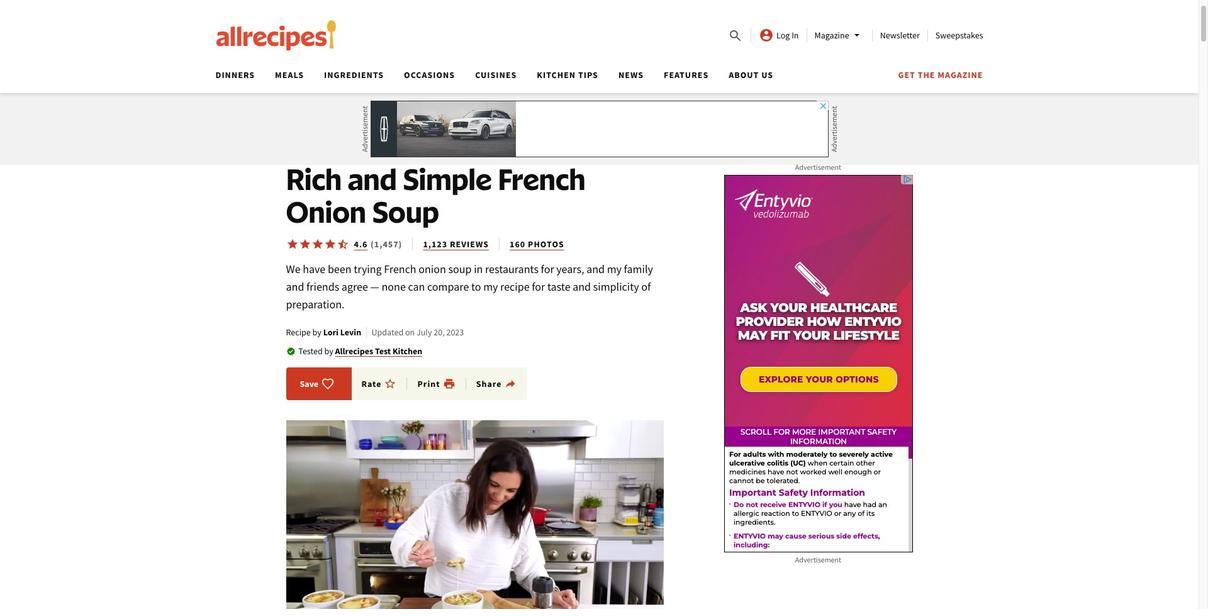 Task type: vqa. For each thing, say whether or not it's contained in the screenshot.
the '160 Photos'
yes



Task type: locate. For each thing, give the bounding box(es) containing it.
1 vertical spatial kitchen
[[393, 346, 422, 357]]

french up none
[[384, 262, 416, 276]]

recipes
[[454, 123, 492, 134], [573, 123, 610, 134], [730, 123, 767, 134]]

160
[[510, 238, 526, 250]]

recipe
[[286, 327, 311, 338]]

kitchen
[[537, 69, 576, 81], [393, 346, 422, 357]]

star image up been
[[324, 238, 336, 250]]

lori
[[323, 327, 338, 338]]

star image
[[286, 238, 299, 250], [299, 238, 311, 250], [324, 238, 336, 250]]

features
[[664, 69, 709, 81]]

1 vertical spatial my
[[483, 279, 498, 294]]

onion right chevron_right icon
[[514, 123, 544, 134]]

about us
[[729, 69, 773, 81]]

2 horizontal spatial onion
[[671, 123, 700, 134]]

caret_down image
[[849, 28, 864, 43]]

the
[[918, 69, 935, 81]]

print
[[417, 378, 440, 390]]

0 vertical spatial kitchen
[[537, 69, 576, 81]]

1 vertical spatial for
[[532, 279, 545, 294]]

2023
[[446, 327, 464, 338]]

and
[[348, 160, 397, 197], [587, 262, 605, 276], [286, 279, 304, 294], [573, 279, 591, 294]]

and right years,
[[587, 262, 605, 276]]

soup
[[427, 123, 452, 134], [546, 123, 571, 134], [703, 123, 727, 134], [372, 193, 439, 230]]

onion up star icon
[[286, 193, 366, 230]]

chevron_right image
[[355, 121, 370, 136]]

3 recipes from the left
[[730, 123, 767, 134]]

banner
[[0, 0, 1199, 93]]

french down news at the right
[[633, 123, 669, 134]]

simple
[[403, 160, 492, 197]]

save
[[300, 378, 318, 390]]

rich
[[286, 160, 342, 197]]

by
[[312, 327, 321, 338], [324, 346, 333, 357]]

onion soup recipes
[[514, 123, 610, 134]]

1 horizontal spatial my
[[607, 262, 622, 276]]

2 vertical spatial french
[[384, 262, 416, 276]]

dinners
[[216, 69, 255, 81]]

4.6
[[354, 238, 368, 250]]

0 horizontal spatial french
[[384, 262, 416, 276]]

star image up the 'have' on the top left of page
[[299, 238, 311, 250]]

1 vertical spatial french
[[498, 160, 586, 197]]

navigation containing dinners
[[205, 65, 983, 93]]

2 recipes from the left
[[573, 123, 610, 134]]

recipes down the tips
[[573, 123, 610, 134]]

kitchen down the on
[[393, 346, 422, 357]]

french inside we have been trying french onion soup in restaurants for years, and my family and friends agree — none can compare to my recipe for taste and simplicity of preparation.
[[384, 262, 416, 276]]

1 horizontal spatial by
[[324, 346, 333, 357]]

newsletter
[[880, 30, 920, 41]]

updated
[[372, 327, 403, 338]]

print button
[[417, 378, 455, 390]]

2 star image from the left
[[299, 238, 311, 250]]

star image
[[311, 238, 324, 250]]

july
[[417, 327, 432, 338]]

0 vertical spatial by
[[312, 327, 321, 338]]

0 horizontal spatial recipes
[[454, 123, 492, 134]]

sweepstakes link
[[936, 30, 983, 41]]

none
[[382, 279, 406, 294]]

and down chevron_right image at the left top of the page
[[348, 160, 397, 197]]

onion down features link
[[671, 123, 700, 134]]

1 horizontal spatial french
[[498, 160, 586, 197]]

allrecipes
[[335, 346, 373, 357]]

get the magazine link
[[898, 69, 983, 81]]

we have been trying french onion soup in restaurants for years, and my family and friends agree — none can compare to my recipe for taste and simplicity of preparation.
[[286, 262, 653, 311]]

rate button
[[362, 378, 407, 390]]

trying
[[354, 262, 382, 276]]

—
[[370, 279, 379, 294]]

my up simplicity
[[607, 262, 622, 276]]

1 horizontal spatial recipes
[[573, 123, 610, 134]]

for left 'taste'
[[532, 279, 545, 294]]

french
[[633, 123, 669, 134], [498, 160, 586, 197], [384, 262, 416, 276]]

2 horizontal spatial recipes
[[730, 123, 767, 134]]

onion
[[514, 123, 544, 134], [671, 123, 700, 134], [286, 193, 366, 230]]

advertisement region
[[370, 101, 828, 157], [724, 175, 913, 552]]

in
[[474, 262, 483, 276]]

log in link
[[759, 28, 799, 43]]

4.6 (1,457)
[[354, 238, 402, 250]]

share
[[476, 378, 502, 390]]

banner containing log in
[[0, 0, 1199, 93]]

recipe by lori levin
[[286, 327, 361, 338]]

french onion soup recipes link
[[631, 120, 769, 137]]

star image up we
[[286, 238, 299, 250]]

to
[[471, 279, 481, 294]]

vegetable soup recipes
[[375, 123, 492, 134]]

star empty image
[[384, 378, 397, 390]]

1 horizontal spatial kitchen
[[537, 69, 576, 81]]

print image
[[443, 378, 455, 390]]

friends
[[306, 279, 339, 294]]

get the magazine
[[898, 69, 983, 81]]

0 vertical spatial french
[[633, 123, 669, 134]]

my right "to"
[[483, 279, 498, 294]]

1 recipes from the left
[[454, 123, 492, 134]]

for up 'taste'
[[541, 262, 554, 276]]

and down we
[[286, 279, 304, 294]]

kitchen inside navigation
[[537, 69, 576, 81]]

for
[[541, 262, 554, 276], [532, 279, 545, 294]]

my
[[607, 262, 622, 276], [483, 279, 498, 294]]

newsletter button
[[880, 30, 920, 41]]

account image
[[759, 28, 774, 43]]

preparation.
[[286, 297, 345, 311]]

french down onion soup recipes link
[[498, 160, 586, 197]]

of
[[641, 279, 651, 294]]

1 vertical spatial by
[[324, 346, 333, 357]]

0 horizontal spatial by
[[312, 327, 321, 338]]

photos
[[528, 238, 564, 250]]

1 star image from the left
[[286, 238, 299, 250]]

by right tested
[[324, 346, 333, 357]]

recipes left chevron_right icon
[[454, 123, 492, 134]]

0 horizontal spatial onion
[[286, 193, 366, 230]]

recipes down about us "link"
[[730, 123, 767, 134]]

soup up (1,457)
[[372, 193, 439, 230]]

1 horizontal spatial onion
[[514, 123, 544, 134]]

0 vertical spatial my
[[607, 262, 622, 276]]

navigation
[[205, 65, 983, 93]]

kitchen left the tips
[[537, 69, 576, 81]]

taste
[[547, 279, 570, 294]]

by left lori
[[312, 327, 321, 338]]

agree
[[342, 279, 368, 294]]

french inside rich and simple french onion soup
[[498, 160, 586, 197]]



Task type: describe. For each thing, give the bounding box(es) containing it.
tested
[[298, 346, 323, 357]]

soup down features link
[[703, 123, 727, 134]]

chevron_right image
[[494, 121, 509, 136]]

we
[[286, 262, 301, 276]]

simplicity
[[593, 279, 639, 294]]

been
[[328, 262, 351, 276]]

occasions
[[404, 69, 455, 81]]

cuisines link
[[475, 69, 517, 81]]

in
[[792, 30, 799, 41]]

2 horizontal spatial french
[[633, 123, 669, 134]]

video player application
[[286, 421, 664, 609]]

kitchen tips link
[[537, 69, 598, 81]]

0 vertical spatial advertisement region
[[370, 101, 828, 157]]

by for tested
[[324, 346, 333, 357]]

on
[[405, 327, 415, 338]]

save button
[[296, 378, 338, 390]]

magazine
[[938, 69, 983, 81]]

1,123
[[423, 238, 448, 250]]

(1,457)
[[371, 238, 402, 250]]

1 vertical spatial advertisement region
[[724, 175, 913, 552]]

by for recipe
[[312, 327, 321, 338]]

rich and simple french onion soup
[[286, 160, 586, 230]]

tested by allrecipes test kitchen
[[298, 346, 422, 357]]

favorite image
[[322, 378, 334, 390]]

share button
[[476, 378, 517, 390]]

years,
[[556, 262, 584, 276]]

have
[[303, 262, 326, 276]]

dinners link
[[216, 69, 255, 81]]

compare
[[427, 279, 469, 294]]

can
[[408, 279, 425, 294]]

soup down kitchen tips link
[[546, 123, 571, 134]]

meals link
[[275, 69, 304, 81]]

0 horizontal spatial my
[[483, 279, 498, 294]]

us
[[761, 69, 773, 81]]

soup right vegetable
[[427, 123, 452, 134]]

and inside rich and simple french onion soup
[[348, 160, 397, 197]]

onion inside rich and simple french onion soup
[[286, 193, 366, 230]]

levin
[[340, 327, 361, 338]]

3 star image from the left
[[324, 238, 336, 250]]

onion
[[419, 262, 446, 276]]

features link
[[664, 69, 709, 81]]

160 photos
[[510, 238, 564, 250]]

log in
[[777, 30, 799, 41]]

magazine button
[[815, 28, 864, 43]]

search image
[[728, 28, 743, 43]]

vegetable soup recipes link
[[373, 120, 494, 137]]

0 horizontal spatial kitchen
[[393, 346, 422, 357]]

1,123 reviews
[[423, 238, 489, 250]]

20,
[[434, 327, 445, 338]]

news link
[[618, 69, 644, 81]]

meals
[[275, 69, 304, 81]]

family
[[624, 262, 653, 276]]

log
[[777, 30, 790, 41]]

recipes for onion soup recipes
[[573, 123, 610, 134]]

navigation inside banner
[[205, 65, 983, 93]]

soup inside rich and simple french onion soup
[[372, 193, 439, 230]]

sweepstakes
[[936, 30, 983, 41]]

tips
[[578, 69, 598, 81]]

cuisines
[[475, 69, 517, 81]]

star half image
[[336, 238, 349, 250]]

vegetable
[[375, 123, 425, 134]]

onion soup recipes link
[[512, 120, 612, 137]]

occasions link
[[404, 69, 455, 81]]

reviews
[[450, 238, 489, 250]]

about
[[729, 69, 759, 81]]

test
[[375, 346, 391, 357]]

soup
[[448, 262, 472, 276]]

recipe
[[500, 279, 530, 294]]

restaurants
[[485, 262, 539, 276]]

get
[[898, 69, 915, 81]]

recipes for vegetable soup recipes
[[454, 123, 492, 134]]

0 vertical spatial for
[[541, 262, 554, 276]]

about us link
[[729, 69, 773, 81]]

ingredients
[[324, 69, 384, 81]]

french onion soup recipes
[[633, 123, 767, 134]]

and down years,
[[573, 279, 591, 294]]

news
[[618, 69, 644, 81]]

updated on july 20, 2023
[[372, 327, 464, 338]]

ingredients link
[[324, 69, 384, 81]]

kitchen tips
[[537, 69, 598, 81]]

rate
[[362, 378, 382, 390]]

magazine
[[815, 30, 849, 41]]

allrecipes test kitchen link
[[335, 346, 422, 357]]

share image
[[504, 378, 517, 390]]

home image
[[216, 20, 336, 50]]



